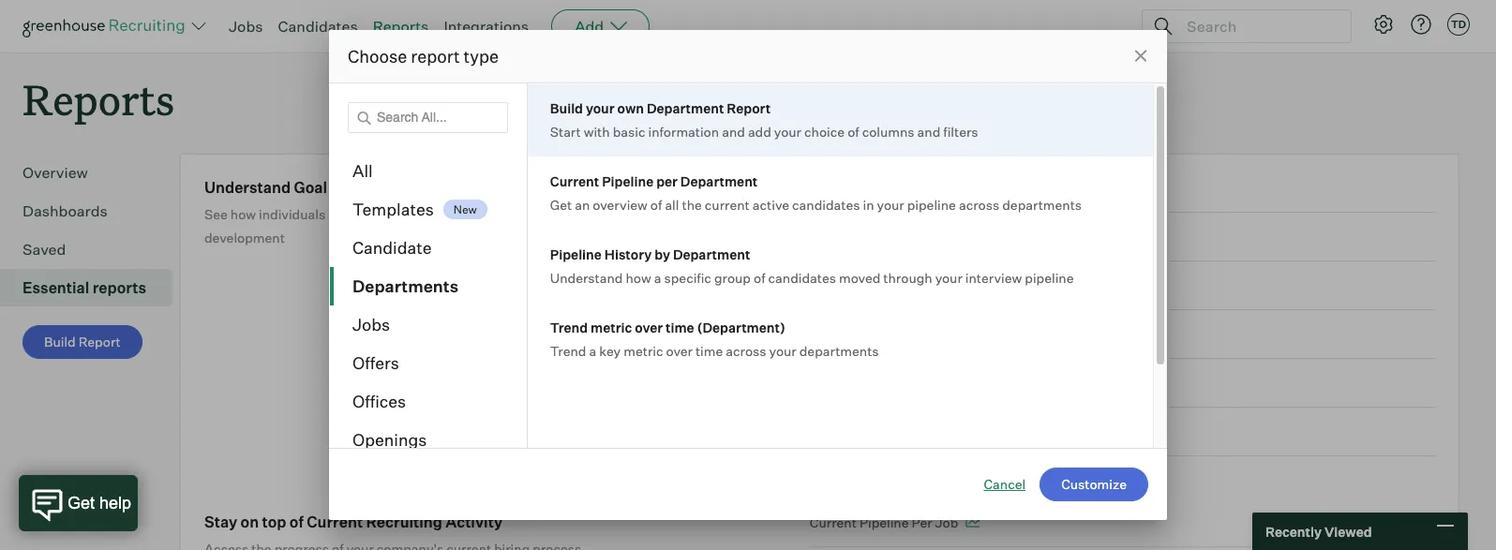 Task type: locate. For each thing, give the bounding box(es) containing it.
1 horizontal spatial attainment
[[1011, 278, 1081, 294]]

of right top
[[290, 513, 304, 532]]

jobs left the 'candidates'
[[229, 17, 263, 36]]

current pipeline per department get an overview of all the current active candidates in your pipeline across departments
[[550, 173, 1082, 213]]

understand down history
[[550, 270, 623, 286]]

pipeline down for
[[550, 247, 602, 263]]

jobs inside choose report type dialog
[[353, 314, 390, 335]]

0 vertical spatial departments
[[1003, 197, 1082, 213]]

0 vertical spatial pipeline
[[602, 173, 654, 189]]

report up add
[[727, 100, 771, 116]]

current left 'per'
[[810, 515, 857, 531]]

how down history
[[626, 270, 651, 286]]

of left all on the left top of the page
[[651, 197, 662, 213]]

departments up interview at right
[[1003, 197, 1082, 213]]

and right defining
[[404, 206, 427, 222]]

1 horizontal spatial pipeline
[[1025, 270, 1074, 286]]

department up information
[[647, 100, 724, 116]]

over right key
[[666, 343, 693, 359]]

1 horizontal spatial across
[[959, 197, 1000, 213]]

openings
[[353, 430, 427, 450]]

how inside understand goal and attainment metrics see how individuals are defining and accomplishing goals for their own personal and team development
[[231, 206, 256, 222]]

1 vertical spatial goal
[[980, 278, 1008, 294]]

0 vertical spatial time
[[666, 320, 695, 336]]

integrations
[[444, 17, 529, 36]]

reports
[[373, 17, 429, 36], [23, 71, 175, 127]]

department
[[647, 100, 724, 116], [681, 173, 758, 189], [673, 247, 751, 263]]

1 vertical spatial report
[[78, 334, 121, 350]]

reports up choose report type
[[373, 17, 429, 36]]

time down specific
[[666, 320, 695, 336]]

1 horizontal spatial over
[[666, 343, 693, 359]]

time down (department)
[[696, 343, 723, 359]]

own
[[618, 100, 644, 116], [609, 206, 635, 222]]

attainment
[[361, 178, 444, 197], [1011, 278, 1081, 294]]

essential
[[23, 279, 89, 297]]

goal inside time to submit scorecards goal attainment link
[[980, 278, 1008, 294]]

1 vertical spatial attainment
[[1011, 278, 1081, 294]]

your up with
[[586, 100, 615, 116]]

recruiting
[[366, 513, 443, 532]]

2 vertical spatial department
[[673, 247, 751, 263]]

current inside current pipeline per department get an overview of all the current active candidates in your pipeline across departments
[[550, 173, 599, 189]]

time
[[666, 320, 695, 336], [696, 343, 723, 359]]

current right top
[[307, 513, 363, 532]]

stay
[[204, 513, 238, 532]]

0 horizontal spatial pipeline
[[550, 247, 602, 263]]

understand
[[204, 178, 291, 197], [550, 270, 623, 286]]

goal
[[294, 178, 327, 197], [980, 278, 1008, 294]]

scorecards
[[908, 278, 978, 294]]

current for current pipeline per department get an overview of all the current active candidates in your pipeline across departments
[[550, 173, 599, 189]]

goal up individuals
[[294, 178, 327, 197]]

overview link
[[23, 161, 165, 184]]

department inside current pipeline per department get an overview of all the current active candidates in your pipeline across departments
[[681, 173, 758, 189]]

key
[[600, 343, 621, 359]]

per
[[657, 173, 678, 189]]

1 horizontal spatial departments
[[1003, 197, 1082, 213]]

0 horizontal spatial how
[[231, 206, 256, 222]]

0 horizontal spatial report
[[78, 334, 121, 350]]

jobs link
[[229, 17, 263, 36]]

pipeline inside current pipeline per department get an overview of all the current active candidates in your pipeline across departments
[[908, 197, 956, 213]]

0 horizontal spatial departments
[[800, 343, 879, 359]]

1 horizontal spatial reports
[[373, 17, 429, 36]]

0 horizontal spatial reports
[[23, 71, 175, 127]]

across up interview at right
[[959, 197, 1000, 213]]

0 horizontal spatial jobs
[[229, 17, 263, 36]]

current for current pipeline per job
[[810, 515, 857, 531]]

1 vertical spatial metric
[[624, 343, 663, 359]]

goal inside understand goal and attainment metrics see how individuals are defining and accomplishing goals for their own personal and team development
[[294, 178, 327, 197]]

0 vertical spatial icon chart image
[[1153, 379, 1167, 388]]

1 vertical spatial jobs
[[353, 314, 390, 335]]

their
[[578, 206, 607, 222]]

0 vertical spatial across
[[959, 197, 1000, 213]]

0 vertical spatial department
[[647, 100, 724, 116]]

department up "current" on the top
[[681, 173, 758, 189]]

1 vertical spatial department
[[681, 173, 758, 189]]

1 horizontal spatial goal
[[980, 278, 1008, 294]]

current up an
[[550, 173, 599, 189]]

recently
[[1266, 524, 1322, 540]]

over
[[635, 320, 663, 336], [666, 343, 693, 359]]

group
[[715, 270, 751, 286]]

1 vertical spatial time
[[696, 343, 723, 359]]

across inside trend metric over time (department) trend a key metric over time across your departments
[[726, 343, 767, 359]]

1 vertical spatial pipeline
[[1025, 270, 1074, 286]]

2 vertical spatial pipeline
[[860, 515, 909, 531]]

1 horizontal spatial report
[[727, 100, 771, 116]]

offices
[[353, 391, 406, 412]]

your right through
[[936, 270, 963, 286]]

metric right key
[[624, 343, 663, 359]]

0 horizontal spatial a
[[589, 343, 597, 359]]

department for group
[[673, 247, 751, 263]]

pipeline inside current pipeline per department get an overview of all the current active candidates in your pipeline across departments
[[602, 173, 654, 189]]

pipeline right interview at right
[[1025, 270, 1074, 286]]

own right their
[[609, 206, 635, 222]]

your
[[586, 100, 615, 116], [774, 124, 802, 140], [877, 197, 905, 213], [936, 270, 963, 286], [770, 343, 797, 359]]

own inside understand goal and attainment metrics see how individuals are defining and accomplishing goals for their own personal and team development
[[609, 206, 635, 222]]

jobs up "offers"
[[353, 314, 390, 335]]

pipeline
[[908, 197, 956, 213], [1025, 270, 1074, 286]]

understand inside pipeline history by department understand how a specific group of candidates moved through your interview pipeline
[[550, 270, 623, 286]]

build up start
[[550, 100, 583, 116]]

2 horizontal spatial pipeline
[[860, 515, 909, 531]]

icon chart image
[[1153, 379, 1167, 388], [966, 519, 980, 528]]

own inside build your own department report start with basic information and add your choice of columns and filters
[[618, 100, 644, 116]]

0 vertical spatial report
[[727, 100, 771, 116]]

0 horizontal spatial icon chart image
[[966, 519, 980, 528]]

department up group
[[673, 247, 751, 263]]

0 vertical spatial understand
[[204, 178, 291, 197]]

0 vertical spatial own
[[618, 100, 644, 116]]

understand up see
[[204, 178, 291, 197]]

your right in
[[877, 197, 905, 213]]

1 horizontal spatial time
[[696, 343, 723, 359]]

0 vertical spatial attainment
[[361, 178, 444, 197]]

activity
[[446, 513, 503, 532]]

0 vertical spatial goal
[[294, 178, 327, 197]]

and
[[722, 124, 745, 140], [918, 124, 941, 140], [330, 178, 358, 197], [404, 206, 427, 222], [694, 206, 717, 222]]

1 vertical spatial build
[[44, 334, 76, 350]]

1 horizontal spatial build
[[550, 100, 583, 116]]

own up basic
[[618, 100, 644, 116]]

of right group
[[754, 270, 766, 286]]

0 vertical spatial trend
[[550, 320, 588, 336]]

1 vertical spatial over
[[666, 343, 693, 359]]

cancel
[[984, 476, 1026, 492]]

1 horizontal spatial current
[[550, 173, 599, 189]]

a for specific
[[654, 270, 662, 286]]

0 horizontal spatial build
[[44, 334, 76, 350]]

build
[[550, 100, 583, 116], [44, 334, 76, 350]]

add button
[[552, 9, 650, 43]]

add
[[575, 17, 604, 36]]

1 horizontal spatial a
[[654, 270, 662, 286]]

0 horizontal spatial understand
[[204, 178, 291, 197]]

of right choice at the top right
[[848, 124, 860, 140]]

1 horizontal spatial icon chart image
[[1153, 379, 1167, 388]]

candidates left to on the right bottom of the page
[[769, 270, 836, 286]]

a inside trend metric over time (department) trend a key metric over time across your departments
[[589, 343, 597, 359]]

0 vertical spatial how
[[231, 206, 256, 222]]

0 horizontal spatial time
[[666, 320, 695, 336]]

start
[[550, 124, 581, 140]]

configure image
[[1373, 13, 1395, 36]]

trend
[[550, 320, 588, 336], [550, 343, 587, 359]]

1 horizontal spatial how
[[626, 270, 651, 286]]

pipeline right in
[[908, 197, 956, 213]]

your inside trend metric over time (department) trend a key metric over time across your departments
[[770, 343, 797, 359]]

1 horizontal spatial understand
[[550, 270, 623, 286]]

1 vertical spatial understand
[[550, 270, 623, 286]]

1 vertical spatial own
[[609, 206, 635, 222]]

0 horizontal spatial over
[[635, 320, 663, 336]]

td
[[1452, 18, 1467, 31]]

candidates inside current pipeline per department get an overview of all the current active candidates in your pipeline across departments
[[793, 197, 860, 213]]

choice
[[805, 124, 845, 140]]

1 horizontal spatial jobs
[[353, 314, 390, 335]]

how
[[231, 206, 256, 222], [626, 270, 651, 286]]

pipeline inside pipeline history by department understand how a specific group of candidates moved through your interview pipeline
[[1025, 270, 1074, 286]]

your inside current pipeline per department get an overview of all the current active candidates in your pipeline across departments
[[877, 197, 905, 213]]

individuals
[[259, 206, 326, 222]]

pipeline up overview
[[602, 173, 654, 189]]

0 horizontal spatial across
[[726, 343, 767, 359]]

report down essential reports link
[[78, 334, 121, 350]]

departments inside current pipeline per department get an overview of all the current active candidates in your pipeline across departments
[[1003, 197, 1082, 213]]

understand goal and attainment metrics see how individuals are defining and accomplishing goals for their own personal and team development
[[204, 178, 751, 246]]

report
[[411, 46, 460, 67]]

candidates left in
[[793, 197, 860, 213]]

across down (department)
[[726, 343, 767, 359]]

dashboards link
[[23, 200, 165, 222]]

and up are
[[330, 178, 358, 197]]

your down (department)
[[770, 343, 797, 359]]

a inside pipeline history by department understand how a specific group of candidates moved through your interview pipeline
[[654, 270, 662, 286]]

overview
[[593, 197, 648, 213]]

build for build report
[[44, 334, 76, 350]]

a
[[654, 270, 662, 286], [589, 343, 597, 359]]

jobs
[[229, 17, 263, 36], [353, 314, 390, 335]]

metric
[[591, 320, 632, 336], [624, 343, 663, 359]]

2 horizontal spatial current
[[810, 515, 857, 531]]

0 horizontal spatial attainment
[[361, 178, 444, 197]]

how up development
[[231, 206, 256, 222]]

with
[[584, 124, 610, 140]]

1 vertical spatial pipeline
[[550, 247, 602, 263]]

departments
[[1003, 197, 1082, 213], [800, 343, 879, 359]]

departments down to on the right bottom of the page
[[800, 343, 879, 359]]

1 vertical spatial how
[[626, 270, 651, 286]]

1 trend from the top
[[550, 320, 588, 336]]

1 vertical spatial reports
[[23, 71, 175, 127]]

1 vertical spatial departments
[[800, 343, 879, 359]]

0 vertical spatial build
[[550, 100, 583, 116]]

1 vertical spatial trend
[[550, 343, 587, 359]]

candidates
[[793, 197, 860, 213], [769, 270, 836, 286]]

goal right scorecards
[[980, 278, 1008, 294]]

pipeline
[[602, 173, 654, 189], [550, 247, 602, 263], [860, 515, 909, 531]]

department inside build your own department report start with basic information and add your choice of columns and filters
[[647, 100, 724, 116]]

1 horizontal spatial pipeline
[[602, 173, 654, 189]]

0 vertical spatial pipeline
[[908, 197, 956, 213]]

interview
[[966, 270, 1022, 286]]

understand inside understand goal and attainment metrics see how individuals are defining and accomplishing goals for their own personal and team development
[[204, 178, 291, 197]]

0 vertical spatial a
[[654, 270, 662, 286]]

build down essential
[[44, 334, 76, 350]]

1 vertical spatial candidates
[[769, 270, 836, 286]]

current
[[550, 173, 599, 189], [307, 513, 363, 532], [810, 515, 857, 531]]

moved
[[839, 270, 881, 286]]

metric up key
[[591, 320, 632, 336]]

reports down 'greenhouse recruiting' image
[[23, 71, 175, 127]]

stay on top of current recruiting activity
[[204, 513, 503, 532]]

a left key
[[589, 343, 597, 359]]

filters
[[944, 124, 979, 140]]

reports
[[92, 279, 146, 297]]

Search text field
[[1183, 13, 1335, 40]]

build inside 'button'
[[44, 334, 76, 350]]

0 horizontal spatial pipeline
[[908, 197, 956, 213]]

department inside pipeline history by department understand how a specific group of candidates moved through your interview pipeline
[[673, 247, 751, 263]]

cancel link
[[984, 475, 1026, 494]]

across
[[959, 197, 1000, 213], [726, 343, 767, 359]]

a down by
[[654, 270, 662, 286]]

pipeline left 'per'
[[860, 515, 909, 531]]

0 vertical spatial reports
[[373, 17, 429, 36]]

build inside build your own department report start with basic information and add your choice of columns and filters
[[550, 100, 583, 116]]

1 vertical spatial across
[[726, 343, 767, 359]]

pipeline for current pipeline per department get an overview of all the current active candidates in your pipeline across departments
[[602, 173, 654, 189]]

1 vertical spatial a
[[589, 343, 597, 359]]

trend metric over time (department) trend a key metric over time across your departments
[[550, 320, 879, 359]]

0 vertical spatial candidates
[[793, 197, 860, 213]]

over down by
[[635, 320, 663, 336]]

0 horizontal spatial goal
[[294, 178, 327, 197]]



Task type: vqa. For each thing, say whether or not it's contained in the screenshot.
the Rejected
no



Task type: describe. For each thing, give the bounding box(es) containing it.
viewed
[[1325, 524, 1373, 540]]

job
[[936, 515, 959, 531]]

active
[[753, 197, 790, 213]]

development
[[204, 230, 285, 246]]

customize
[[1062, 476, 1127, 492]]

new
[[454, 202, 477, 216]]

team
[[720, 206, 751, 222]]

of inside pipeline history by department understand how a specific group of candidates moved through your interview pipeline
[[754, 270, 766, 286]]

information
[[648, 124, 719, 140]]

choose
[[348, 46, 407, 67]]

report inside 'button'
[[78, 334, 121, 350]]

dashboards
[[23, 202, 108, 221]]

current pipeline per job
[[810, 515, 959, 531]]

pipeline inside pipeline history by department understand how a specific group of candidates moved through your interview pipeline
[[550, 247, 602, 263]]

(department)
[[697, 320, 786, 336]]

0 horizontal spatial current
[[307, 513, 363, 532]]

0 vertical spatial over
[[635, 320, 663, 336]]

accomplishing
[[430, 206, 520, 222]]

choose report type dialog
[[329, 30, 1168, 550]]

type
[[464, 46, 499, 67]]

choose report type
[[348, 46, 499, 67]]

pipeline for current pipeline per job
[[860, 515, 909, 531]]

build your own department report start with basic information and add your choice of columns and filters
[[550, 100, 979, 140]]

add
[[748, 124, 772, 140]]

of inside build your own department report start with basic information and add your choice of columns and filters
[[848, 124, 860, 140]]

time to submit scorecards goal attainment
[[810, 278, 1081, 294]]

pipeline for your
[[908, 197, 956, 213]]

and left team
[[694, 206, 717, 222]]

reports link
[[373, 17, 429, 36]]

submit
[[860, 278, 905, 294]]

personal
[[638, 206, 691, 222]]

candidate
[[353, 237, 432, 258]]

1 vertical spatial icon chart image
[[966, 519, 980, 528]]

current
[[705, 197, 750, 213]]

columns
[[862, 124, 915, 140]]

0 vertical spatial metric
[[591, 320, 632, 336]]

in
[[863, 197, 875, 213]]

and left add
[[722, 124, 745, 140]]

department for all
[[681, 173, 758, 189]]

to
[[845, 278, 857, 294]]

top
[[262, 513, 287, 532]]

get
[[550, 197, 572, 213]]

of inside current pipeline per department get an overview of all the current active candidates in your pipeline across departments
[[651, 197, 662, 213]]

departments inside trend metric over time (department) trend a key metric over time across your departments
[[800, 343, 879, 359]]

offers
[[353, 353, 399, 373]]

departments
[[353, 276, 459, 296]]

recently viewed
[[1266, 524, 1373, 540]]

candidates link
[[278, 17, 358, 36]]

Search All... text field
[[348, 102, 508, 133]]

through
[[884, 270, 933, 286]]

all
[[665, 197, 679, 213]]

essential reports
[[23, 279, 146, 297]]

td button
[[1448, 13, 1470, 36]]

attainment inside understand goal and attainment metrics see how individuals are defining and accomplishing goals for their own personal and team development
[[361, 178, 444, 197]]

build report button
[[23, 326, 142, 359]]

how inside pipeline history by department understand how a specific group of candidates moved through your interview pipeline
[[626, 270, 651, 286]]

customize button
[[1040, 468, 1149, 502]]

all
[[353, 160, 373, 181]]

pipeline for interview
[[1025, 270, 1074, 286]]

and left filters
[[918, 124, 941, 140]]

build report
[[44, 334, 121, 350]]

candidates
[[278, 17, 358, 36]]

icon chart link
[[810, 359, 1436, 408]]

basic
[[613, 124, 646, 140]]

time
[[810, 278, 842, 294]]

td button
[[1444, 9, 1474, 39]]

specific
[[664, 270, 712, 286]]

history
[[605, 247, 652, 263]]

greenhouse recruiting image
[[23, 15, 191, 38]]

see
[[204, 206, 228, 222]]

defining
[[351, 206, 401, 222]]

an
[[575, 197, 590, 213]]

pipeline history by department understand how a specific group of candidates moved through your interview pipeline
[[550, 247, 1074, 286]]

across inside current pipeline per department get an overview of all the current active candidates in your pipeline across departments
[[959, 197, 1000, 213]]

report inside build your own department report start with basic information and add your choice of columns and filters
[[727, 100, 771, 116]]

your right add
[[774, 124, 802, 140]]

department for information
[[647, 100, 724, 116]]

per
[[912, 515, 933, 531]]

integrations link
[[444, 17, 529, 36]]

metrics
[[447, 178, 502, 197]]

overview
[[23, 163, 88, 182]]

your inside pipeline history by department understand how a specific group of candidates moved through your interview pipeline
[[936, 270, 963, 286]]

templates
[[353, 199, 434, 219]]

on
[[241, 513, 259, 532]]

0 vertical spatial jobs
[[229, 17, 263, 36]]

saved
[[23, 240, 66, 259]]

2 trend from the top
[[550, 343, 587, 359]]

time to submit scorecards goal attainment link
[[810, 262, 1436, 311]]

for
[[558, 206, 575, 222]]

essential reports link
[[23, 277, 165, 299]]

the
[[682, 197, 702, 213]]

saved link
[[23, 238, 165, 261]]

by
[[655, 247, 670, 263]]

candidates inside pipeline history by department understand how a specific group of candidates moved through your interview pipeline
[[769, 270, 836, 286]]

a for key
[[589, 343, 597, 359]]

build for build your own department report start with basic information and add your choice of columns and filters
[[550, 100, 583, 116]]

goals
[[522, 206, 556, 222]]



